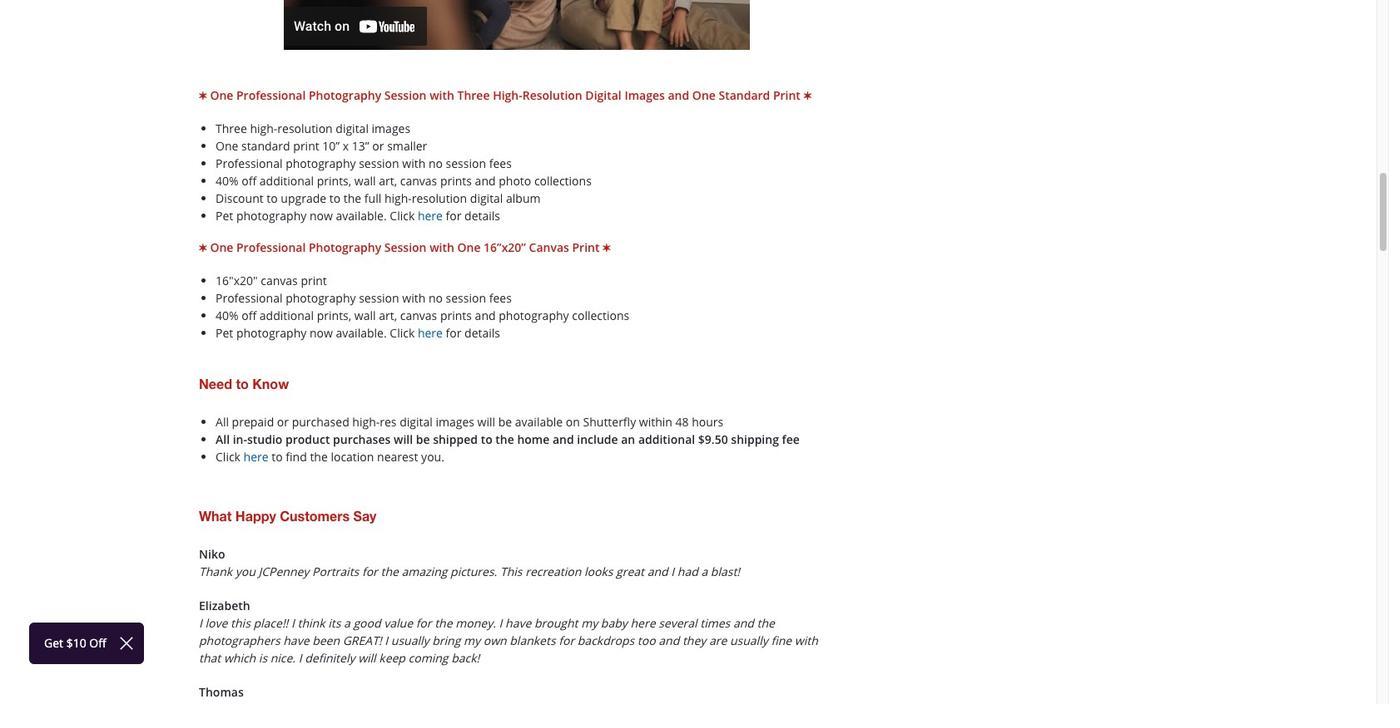 Task type: vqa. For each thing, say whether or not it's contained in the screenshot.
WAXING
no



Task type: locate. For each thing, give the bounding box(es) containing it.
times
[[700, 616, 730, 632]]

0 vertical spatial available.
[[336, 208, 387, 224]]

print inside the 16"x20" canvas print professional photography session with no session fees 40% off additional prints, wall art, canvas prints and photography collections pet photography now available. click here for details
[[301, 273, 327, 289]]

0 vertical spatial additional
[[259, 173, 314, 189]]

0 vertical spatial a
[[701, 564, 708, 580]]

elizabeth
[[199, 599, 250, 614]]

have up blankets
[[505, 616, 531, 632]]

additional inside three high-resolution digital images one standard print 10" x 13" or smaller professional photography session with no session fees 40% off additional prints, wall art, canvas prints and photo collections discount to upgrade to the full high-resolution digital album pet photography now available. click here for details
[[259, 173, 314, 189]]

the up the bring
[[435, 616, 452, 632]]

niko
[[199, 547, 225, 563]]

1 horizontal spatial a
[[701, 564, 708, 580]]

be left "available"
[[498, 414, 512, 430]]

0 vertical spatial collections
[[534, 173, 592, 189]]

2 vertical spatial click
[[216, 449, 240, 465]]

this
[[500, 564, 522, 580]]

bring
[[432, 633, 461, 649]]

fees inside three high-resolution digital images one standard print 10" x 13" or smaller professional photography session with no session fees 40% off additional prints, wall art, canvas prints and photo collections discount to upgrade to the full high-resolution digital album pet photography now available. click here for details
[[489, 156, 512, 171]]

0 horizontal spatial digital
[[336, 121, 369, 136]]

1 horizontal spatial images
[[436, 414, 474, 430]]

2 art, from the top
[[379, 308, 397, 324]]

1 vertical spatial collections
[[572, 308, 629, 324]]

all
[[216, 414, 229, 430], [216, 432, 230, 448]]

0 vertical spatial details
[[464, 208, 500, 224]]

2 details from the top
[[464, 325, 500, 341]]

1 vertical spatial wall
[[354, 308, 376, 324]]

thomas
[[199, 685, 244, 701]]

professional
[[216, 156, 283, 171], [216, 290, 283, 306]]

additional inside all prepaid or purchased high-res digital images will be available on shutterfly within 48 hours all in-studio product purchases will be shipped to the home and include an additional $9.50 shipping fee click here to find the location nearest you.
[[638, 432, 695, 448]]

or right 13"
[[372, 138, 384, 154]]

no
[[429, 156, 443, 171], [429, 290, 443, 306]]

0 vertical spatial resolution
[[277, 121, 333, 136]]

1 vertical spatial with
[[402, 290, 426, 306]]

hours
[[692, 414, 723, 430]]

high- inside all prepaid or purchased high-res digital images will be available on shutterfly within 48 hours all in-studio product purchases will be shipped to the home and include an additional $9.50 shipping fee click here to find the location nearest you.
[[352, 414, 380, 430]]

with inside the 16"x20" canvas print professional photography session with no session fees 40% off additional prints, wall art, canvas prints and photography collections pet photography now available. click here for details
[[402, 290, 426, 306]]

2 fees from the top
[[489, 290, 512, 306]]

digital up x
[[336, 121, 369, 136]]

1 vertical spatial have
[[283, 633, 309, 649]]

1 horizontal spatial resolution
[[412, 191, 467, 206]]

16"x20" canvas print professional photography session with no session fees 40% off additional prints, wall art, canvas prints and photography collections pet photography now available. click here for details
[[216, 273, 629, 341]]

or inside three high-resolution digital images one standard print 10" x 13" or smaller professional photography session with no session fees 40% off additional prints, wall art, canvas prints and photo collections discount to upgrade to the full high-resolution digital album pet photography now available. click here for details
[[372, 138, 384, 154]]

the left home
[[495, 432, 514, 448]]

0 vertical spatial prints
[[440, 173, 472, 189]]

2 vertical spatial here link
[[244, 449, 269, 465]]

print left the 10"
[[293, 138, 319, 154]]

2 vertical spatial canvas
[[400, 308, 437, 324]]

0 vertical spatial fees
[[489, 156, 512, 171]]

high-
[[250, 121, 277, 136], [384, 191, 412, 206], [352, 414, 380, 430]]

i up own
[[499, 616, 502, 632]]

1 vertical spatial off
[[242, 308, 256, 324]]

with inside three high-resolution digital images one standard print 10" x 13" or smaller professional photography session with no session fees 40% off additional prints, wall art, canvas prints and photo collections discount to upgrade to the full high-resolution digital album pet photography now available. click here for details
[[402, 156, 426, 171]]

1 horizontal spatial digital
[[400, 414, 433, 430]]

professional down the 16"x20"
[[216, 290, 283, 306]]

1 vertical spatial prints,
[[317, 308, 351, 324]]

0 vertical spatial pet
[[216, 208, 233, 224]]

0 vertical spatial high-
[[250, 121, 277, 136]]

digital down photo on the top of page
[[470, 191, 503, 206]]

usually right are
[[730, 633, 768, 649]]

images inside all prepaid or purchased high-res digital images will be available on shutterfly within 48 hours all in-studio product purchases will be shipped to the home and include an additional $9.50 shipping fee click here to find the location nearest you.
[[436, 414, 474, 430]]

the
[[344, 191, 361, 206], [495, 432, 514, 448], [310, 449, 328, 465], [381, 564, 399, 580], [435, 616, 452, 632], [757, 616, 775, 632]]

be
[[498, 414, 512, 430], [416, 432, 430, 448]]

1 vertical spatial prints
[[440, 308, 472, 324]]

discount
[[216, 191, 264, 206]]

back!
[[451, 651, 480, 667]]

40% inside three high-resolution digital images one standard print 10" x 13" or smaller professional photography session with no session fees 40% off additional prints, wall art, canvas prints and photo collections discount to upgrade to the full high-resolution digital album pet photography now available. click here for details
[[216, 173, 239, 189]]

1 vertical spatial additional
[[259, 308, 314, 324]]

i up keep
[[385, 633, 388, 649]]

prints inside the 16"x20" canvas print professional photography session with no session fees 40% off additional prints, wall art, canvas prints and photography collections pet photography now available. click here for details
[[440, 308, 472, 324]]

for inside three high-resolution digital images one standard print 10" x 13" or smaller professional photography session with no session fees 40% off additional prints, wall art, canvas prints and photo collections discount to upgrade to the full high-resolution digital album pet photography now available. click here for details
[[446, 208, 461, 224]]

details inside the 16"x20" canvas print professional photography session with no session fees 40% off additional prints, wall art, canvas prints and photography collections pet photography now available. click here for details
[[464, 325, 500, 341]]

0 horizontal spatial images
[[372, 121, 410, 136]]

1 no from the top
[[429, 156, 443, 171]]

1 pet from the top
[[216, 208, 233, 224]]

all left in-
[[216, 432, 230, 448]]

1 horizontal spatial have
[[505, 616, 531, 632]]

will
[[477, 414, 495, 430], [394, 432, 413, 448], [358, 651, 376, 667]]

i left think
[[291, 616, 295, 632]]

2 usually from the left
[[730, 633, 768, 649]]

to right shipped
[[481, 432, 492, 448]]

prints
[[440, 173, 472, 189], [440, 308, 472, 324]]

pet inside three high-resolution digital images one standard print 10" x 13" or smaller professional photography session with no session fees 40% off additional prints, wall art, canvas prints and photo collections discount to upgrade to the full high-resolution digital album pet photography now available. click here for details
[[216, 208, 233, 224]]

the down product
[[310, 449, 328, 465]]

2 off from the top
[[242, 308, 256, 324]]

1 vertical spatial a
[[344, 616, 350, 632]]

click inside the 16"x20" canvas print professional photography session with no session fees 40% off additional prints, wall art, canvas prints and photography collections pet photography now available. click here for details
[[390, 325, 415, 341]]

1 off from the top
[[242, 173, 256, 189]]

1 details from the top
[[464, 208, 500, 224]]

2 vertical spatial high-
[[352, 414, 380, 430]]

2 no from the top
[[429, 290, 443, 306]]

photographers
[[199, 633, 280, 649]]

great!
[[343, 633, 382, 649]]

1 vertical spatial details
[[464, 325, 500, 341]]

upgrade
[[281, 191, 326, 206]]

to
[[267, 191, 278, 206], [329, 191, 341, 206], [481, 432, 492, 448], [272, 449, 283, 465]]

0 horizontal spatial be
[[416, 432, 430, 448]]

be up you. at bottom
[[416, 432, 430, 448]]

2 now from the top
[[310, 325, 333, 341]]

collections inside three high-resolution digital images one standard print 10" x 13" or smaller professional photography session with no session fees 40% off additional prints, wall art, canvas prints and photo collections discount to upgrade to the full high-resolution digital album pet photography now available. click here for details
[[534, 173, 592, 189]]

images
[[372, 121, 410, 136], [436, 414, 474, 430]]

0 vertical spatial have
[[505, 616, 531, 632]]

1 vertical spatial art,
[[379, 308, 397, 324]]

think
[[298, 616, 325, 632]]

1 vertical spatial or
[[277, 414, 289, 430]]

0 vertical spatial all
[[216, 414, 229, 430]]

2 available. from the top
[[336, 325, 387, 341]]

0 vertical spatial no
[[429, 156, 443, 171]]

$9.50
[[698, 432, 728, 448]]

0 vertical spatial print
[[293, 138, 319, 154]]

40% down the 16"x20"
[[216, 308, 239, 324]]

usually down value
[[391, 633, 429, 649]]

off inside the 16"x20" canvas print professional photography session with no session fees 40% off additional prints, wall art, canvas prints and photography collections pet photography now available. click here for details
[[242, 308, 256, 324]]

0 vertical spatial prints,
[[317, 173, 351, 189]]

nice.
[[270, 651, 296, 667]]

available.
[[336, 208, 387, 224], [336, 325, 387, 341]]

resolution down smaller
[[412, 191, 467, 206]]

or up studio
[[277, 414, 289, 430]]

1 vertical spatial no
[[429, 290, 443, 306]]

click inside three high-resolution digital images one standard print 10" x 13" or smaller professional photography session with no session fees 40% off additional prints, wall art, canvas prints and photo collections discount to upgrade to the full high-resolution digital album pet photography now available. click here for details
[[390, 208, 415, 224]]

you
[[235, 564, 255, 580]]

high- up the purchases
[[352, 414, 380, 430]]

1 vertical spatial professional
[[216, 290, 283, 306]]

for inside niko thank you jcpenney portraits for the amazing pictures. this recreation looks great and i had a blast!
[[362, 564, 378, 580]]

which
[[224, 651, 256, 667]]

my
[[581, 616, 598, 632], [464, 633, 480, 649]]

1 fees from the top
[[489, 156, 512, 171]]

nearest
[[377, 449, 418, 465]]

pet
[[216, 208, 233, 224], [216, 325, 233, 341]]

48
[[675, 414, 689, 430]]

standard
[[241, 138, 290, 154]]

2 professional from the top
[[216, 290, 283, 306]]

pictures.
[[450, 564, 497, 580]]

i left had
[[671, 564, 674, 580]]

images up smaller
[[372, 121, 410, 136]]

jcpenney
[[258, 564, 309, 580]]

1 vertical spatial print
[[301, 273, 327, 289]]

0 vertical spatial professional
[[216, 156, 283, 171]]

1 vertical spatial all
[[216, 432, 230, 448]]

now
[[310, 208, 333, 224], [310, 325, 333, 341]]

0 horizontal spatial or
[[277, 414, 289, 430]]

here inside elizabeth i love this place!!  i think its a good value for the money.  i have brought my baby here several times and the photographers have been great!  i usually bring my own blankets for backdrops too and they are usually fine with that which is nice.  i definitely will keep coming back!
[[630, 616, 655, 632]]

the left amazing
[[381, 564, 399, 580]]

digital right res
[[400, 414, 433, 430]]

my up backdrops
[[581, 616, 598, 632]]

keep
[[379, 651, 405, 667]]

a right 'its'
[[344, 616, 350, 632]]

1 40% from the top
[[216, 173, 239, 189]]

0 vertical spatial click
[[390, 208, 415, 224]]

1 vertical spatial now
[[310, 325, 333, 341]]

a
[[701, 564, 708, 580], [344, 616, 350, 632]]

include
[[577, 432, 618, 448]]

i right nice.
[[299, 651, 302, 667]]

40% up the discount
[[216, 173, 239, 189]]

0 horizontal spatial high-
[[250, 121, 277, 136]]

here inside the 16"x20" canvas print professional photography session with no session fees 40% off additional prints, wall art, canvas prints and photography collections pet photography now available. click here for details
[[418, 325, 443, 341]]

an
[[621, 432, 635, 448]]

1 available. from the top
[[336, 208, 387, 224]]

2 wall from the top
[[354, 308, 376, 324]]

40%
[[216, 173, 239, 189], [216, 308, 239, 324]]

blankets
[[510, 633, 556, 649]]

0 horizontal spatial resolution
[[277, 121, 333, 136]]

usually
[[391, 633, 429, 649], [730, 633, 768, 649]]

0 horizontal spatial usually
[[391, 633, 429, 649]]

1 vertical spatial click
[[390, 325, 415, 341]]

1 vertical spatial high-
[[384, 191, 412, 206]]

0 vertical spatial my
[[581, 616, 598, 632]]

0 vertical spatial art,
[[379, 173, 397, 189]]

1 vertical spatial pet
[[216, 325, 233, 341]]

0 vertical spatial with
[[402, 156, 426, 171]]

1 vertical spatial 40%
[[216, 308, 239, 324]]

professional down standard
[[216, 156, 283, 171]]

prints, inside the 16"x20" canvas print professional photography session with no session fees 40% off additional prints, wall art, canvas prints and photography collections pet photography now available. click here for details
[[317, 308, 351, 324]]

wall
[[354, 173, 376, 189], [354, 308, 376, 324]]

high- right "full"
[[384, 191, 412, 206]]

1 vertical spatial here link
[[418, 325, 443, 341]]

session
[[359, 156, 399, 171], [446, 156, 486, 171], [359, 290, 399, 306], [446, 290, 486, 306]]

2 prints from the top
[[440, 308, 472, 324]]

2 prints, from the top
[[317, 308, 351, 324]]

2 vertical spatial digital
[[400, 414, 433, 430]]

within
[[639, 414, 672, 430]]

1 prints, from the top
[[317, 173, 351, 189]]

print right the 16"x20"
[[301, 273, 327, 289]]

0 horizontal spatial have
[[283, 633, 309, 649]]

additional
[[259, 173, 314, 189], [259, 308, 314, 324], [638, 432, 695, 448]]

home
[[517, 432, 550, 448]]

0 horizontal spatial my
[[464, 633, 480, 649]]

pet down the 16"x20"
[[216, 325, 233, 341]]

off down the 16"x20"
[[242, 308, 256, 324]]

2 horizontal spatial digital
[[470, 191, 503, 206]]

16"x20"
[[216, 273, 258, 289]]

0 vertical spatial 40%
[[216, 173, 239, 189]]

1 vertical spatial be
[[416, 432, 430, 448]]

digital
[[336, 121, 369, 136], [470, 191, 503, 206], [400, 414, 433, 430]]

1 vertical spatial available.
[[336, 325, 387, 341]]

1 horizontal spatial usually
[[730, 633, 768, 649]]

art,
[[379, 173, 397, 189], [379, 308, 397, 324]]

have up nice.
[[283, 633, 309, 649]]

images up shipped
[[436, 414, 474, 430]]

now inside three high-resolution digital images one standard print 10" x 13" or smaller professional photography session with no session fees 40% off additional prints, wall art, canvas prints and photo collections discount to upgrade to the full high-resolution digital album pet photography now available. click here for details
[[310, 208, 333, 224]]

1 vertical spatial will
[[394, 432, 413, 448]]

1 all from the top
[[216, 414, 229, 430]]

1 vertical spatial fees
[[489, 290, 512, 306]]

here
[[418, 208, 443, 224], [418, 325, 443, 341], [244, 449, 269, 465], [630, 616, 655, 632]]

professional inside three high-resolution digital images one standard print 10" x 13" or smaller professional photography session with no session fees 40% off additional prints, wall art, canvas prints and photo collections discount to upgrade to the full high-resolution digital album pet photography now available. click here for details
[[216, 156, 283, 171]]

0 vertical spatial images
[[372, 121, 410, 136]]

details
[[464, 208, 500, 224], [464, 325, 500, 341]]

canvas
[[400, 173, 437, 189], [261, 273, 298, 289], [400, 308, 437, 324]]

find
[[286, 449, 307, 465]]

my down money.
[[464, 633, 480, 649]]

will inside elizabeth i love this place!!  i think its a good value for the money.  i have brought my baby here several times and the photographers have been great!  i usually bring my own blankets for backdrops too and they are usually fine with that which is nice.  i definitely will keep coming back!
[[358, 651, 376, 667]]

high- up standard
[[250, 121, 277, 136]]

0 horizontal spatial a
[[344, 616, 350, 632]]

will up nearest
[[394, 432, 413, 448]]

2 vertical spatial additional
[[638, 432, 695, 448]]

or
[[372, 138, 384, 154], [277, 414, 289, 430]]

i inside niko thank you jcpenney portraits for the amazing pictures. this recreation looks great and i had a blast!
[[671, 564, 674, 580]]

2 vertical spatial will
[[358, 651, 376, 667]]

2 40% from the top
[[216, 308, 239, 324]]

click
[[390, 208, 415, 224], [390, 325, 415, 341], [216, 449, 240, 465]]

0 vertical spatial canvas
[[400, 173, 437, 189]]

they
[[682, 633, 706, 649]]

off
[[242, 173, 256, 189], [242, 308, 256, 324]]

available. inside the 16"x20" canvas print professional photography session with no session fees 40% off additional prints, wall art, canvas prints and photography collections pet photography now available. click here for details
[[336, 325, 387, 341]]

1 now from the top
[[310, 208, 333, 224]]

1 wall from the top
[[354, 173, 376, 189]]

additional inside the 16"x20" canvas print professional photography session with no session fees 40% off additional prints, wall art, canvas prints and photography collections pet photography now available. click here for details
[[259, 308, 314, 324]]

1 horizontal spatial be
[[498, 414, 512, 430]]

and
[[475, 173, 496, 189], [475, 308, 496, 324], [553, 432, 574, 448], [647, 564, 668, 580], [733, 616, 754, 632], [659, 633, 679, 649]]

0 vertical spatial or
[[372, 138, 384, 154]]

0 vertical spatial now
[[310, 208, 333, 224]]

resolution up the 10"
[[277, 121, 333, 136]]

prints,
[[317, 173, 351, 189], [317, 308, 351, 324]]

money.
[[455, 616, 496, 632]]

2 pet from the top
[[216, 325, 233, 341]]

off up the discount
[[242, 173, 256, 189]]

1 horizontal spatial or
[[372, 138, 384, 154]]

will down great!
[[358, 651, 376, 667]]

0 vertical spatial here link
[[418, 208, 443, 224]]

2 vertical spatial with
[[795, 633, 818, 649]]

1 prints from the top
[[440, 173, 472, 189]]

print
[[293, 138, 319, 154], [301, 273, 327, 289]]

photo
[[499, 173, 531, 189]]

available
[[515, 414, 563, 430]]

1 art, from the top
[[379, 173, 397, 189]]

pet down the discount
[[216, 208, 233, 224]]

to right "upgrade"
[[329, 191, 341, 206]]

collections inside the 16"x20" canvas print professional photography session with no session fees 40% off additional prints, wall art, canvas prints and photography collections pet photography now available. click here for details
[[572, 308, 629, 324]]

prints inside three high-resolution digital images one standard print 10" x 13" or smaller professional photography session with no session fees 40% off additional prints, wall art, canvas prints and photo collections discount to upgrade to the full high-resolution digital album pet photography now available. click here for details
[[440, 173, 472, 189]]

all left prepaid
[[216, 414, 229, 430]]

1 vertical spatial images
[[436, 414, 474, 430]]

1 professional from the top
[[216, 156, 283, 171]]

several
[[658, 616, 697, 632]]

0 horizontal spatial will
[[358, 651, 376, 667]]

0 vertical spatial wall
[[354, 173, 376, 189]]

value
[[384, 616, 413, 632]]

1 horizontal spatial high-
[[352, 414, 380, 430]]

amazing
[[402, 564, 447, 580]]

0 vertical spatial will
[[477, 414, 495, 430]]

the left "full"
[[344, 191, 361, 206]]

will up shipped
[[477, 414, 495, 430]]

a right had
[[701, 564, 708, 580]]

details inside three high-resolution digital images one standard print 10" x 13" or smaller professional photography session with no session fees 40% off additional prints, wall art, canvas prints and photo collections discount to upgrade to the full high-resolution digital album pet photography now available. click here for details
[[464, 208, 500, 224]]

0 vertical spatial off
[[242, 173, 256, 189]]



Task type: describe. For each thing, give the bounding box(es) containing it.
definitely
[[305, 651, 355, 667]]

no inside the 16"x20" canvas print professional photography session with no session fees 40% off additional prints, wall art, canvas prints and photography collections pet photography now available. click here for details
[[429, 290, 443, 306]]

wall inside three high-resolution digital images one standard print 10" x 13" or smaller professional photography session with no session fees 40% off additional prints, wall art, canvas prints and photo collections discount to upgrade to the full high-resolution digital album pet photography now available. click here for details
[[354, 173, 376, 189]]

or inside all prepaid or purchased high-res digital images will be available on shutterfly within 48 hours all in-studio product purchases will be shipped to the home and include an additional $9.50 shipping fee click here to find the location nearest you.
[[277, 414, 289, 430]]

had
[[677, 564, 698, 580]]

1 horizontal spatial will
[[394, 432, 413, 448]]

that
[[199, 651, 221, 667]]

purchases
[[333, 432, 391, 448]]

images inside three high-resolution digital images one standard print 10" x 13" or smaller professional photography session with no session fees 40% off additional prints, wall art, canvas prints and photo collections discount to upgrade to the full high-resolution digital album pet photography now available. click here for details
[[372, 121, 410, 136]]

for inside the 16"x20" canvas print professional photography session with no session fees 40% off additional prints, wall art, canvas prints and photography collections pet photography now available. click here for details
[[446, 325, 461, 341]]

click inside all prepaid or purchased high-res digital images will be available on shutterfly within 48 hours all in-studio product purchases will be shipped to the home and include an additional $9.50 shipping fee click here to find the location nearest you.
[[216, 449, 240, 465]]

now inside the 16"x20" canvas print professional photography session with no session fees 40% off additional prints, wall art, canvas prints and photography collections pet photography now available. click here for details
[[310, 325, 333, 341]]

one
[[216, 138, 238, 154]]

portraits
[[312, 564, 359, 580]]

is
[[259, 651, 267, 667]]

1 vertical spatial resolution
[[412, 191, 467, 206]]

1 usually from the left
[[391, 633, 429, 649]]

shipping
[[731, 432, 779, 448]]

baby
[[601, 616, 627, 632]]

fee
[[782, 432, 800, 448]]

on
[[566, 414, 580, 430]]

love
[[205, 616, 228, 632]]

res
[[380, 414, 397, 430]]

available. inside three high-resolution digital images one standard print 10" x 13" or smaller professional photography session with no session fees 40% off additional prints, wall art, canvas prints and photo collections discount to upgrade to the full high-resolution digital album pet photography now available. click here for details
[[336, 208, 387, 224]]

product
[[285, 432, 330, 448]]

i left love
[[199, 616, 202, 632]]

all prepaid or purchased high-res digital images will be available on shutterfly within 48 hours all in-studio product purchases will be shipped to the home and include an additional $9.50 shipping fee click here to find the location nearest you.
[[216, 414, 800, 465]]

art, inside the 16"x20" canvas print professional photography session with no session fees 40% off additional prints, wall art, canvas prints and photography collections pet photography now available. click here for details
[[379, 308, 397, 324]]

been
[[312, 633, 340, 649]]

album
[[506, 191, 541, 206]]

1 vertical spatial canvas
[[261, 273, 298, 289]]

blast!
[[711, 564, 740, 580]]

0 vertical spatial be
[[498, 414, 512, 430]]

this
[[231, 616, 250, 632]]

professional inside the 16"x20" canvas print professional photography session with no session fees 40% off additional prints, wall art, canvas prints and photography collections pet photography now available. click here for details
[[216, 290, 283, 306]]

1 horizontal spatial my
[[581, 616, 598, 632]]

shutterfly
[[583, 414, 636, 430]]

the up fine
[[757, 616, 775, 632]]

2 horizontal spatial will
[[477, 414, 495, 430]]

off inside three high-resolution digital images one standard print 10" x 13" or smaller professional photography session with no session fees 40% off additional prints, wall art, canvas prints and photo collections discount to upgrade to the full high-resolution digital album pet photography now available. click here for details
[[242, 173, 256, 189]]

prints, inside three high-resolution digital images one standard print 10" x 13" or smaller professional photography session with no session fees 40% off additional prints, wall art, canvas prints and photo collections discount to upgrade to the full high-resolution digital album pet photography now available. click here for details
[[317, 173, 351, 189]]

place!!
[[253, 616, 288, 632]]

and inside niko thank you jcpenney portraits for the amazing pictures. this recreation looks great and i had a blast!
[[647, 564, 668, 580]]

coming
[[408, 651, 448, 667]]

its
[[328, 616, 341, 632]]

here inside all prepaid or purchased high-res digital images will be available on shutterfly within 48 hours all in-studio product purchases will be shipped to the home and include an additional $9.50 shipping fee click here to find the location nearest you.
[[244, 449, 269, 465]]

1 vertical spatial digital
[[470, 191, 503, 206]]

fine
[[771, 633, 792, 649]]

brought
[[534, 616, 578, 632]]

thank
[[199, 564, 232, 580]]

40% inside the 16"x20" canvas print professional photography session with no session fees 40% off additional prints, wall art, canvas prints and photography collections pet photography now available. click here for details
[[216, 308, 239, 324]]

and inside three high-resolution digital images one standard print 10" x 13" or smaller professional photography session with no session fees 40% off additional prints, wall art, canvas prints and photo collections discount to upgrade to the full high-resolution digital album pet photography now available. click here for details
[[475, 173, 496, 189]]

three
[[216, 121, 247, 136]]

three high-resolution digital images one standard print 10" x 13" or smaller professional photography session with no session fees 40% off additional prints, wall art, canvas prints and photo collections discount to upgrade to the full high-resolution digital album pet photography now available. click here for details
[[216, 121, 592, 224]]

great
[[616, 564, 644, 580]]

in-
[[233, 432, 247, 448]]

fees inside the 16"x20" canvas print professional photography session with no session fees 40% off additional prints, wall art, canvas prints and photography collections pet photography now available. click here for details
[[489, 290, 512, 306]]

you.
[[421, 449, 444, 465]]

art, inside three high-resolution digital images one standard print 10" x 13" or smaller professional photography session with no session fees 40% off additional prints, wall art, canvas prints and photo collections discount to upgrade to the full high-resolution digital album pet photography now available. click here for details
[[379, 173, 397, 189]]

are
[[709, 633, 727, 649]]

0 vertical spatial digital
[[336, 121, 369, 136]]

here inside three high-resolution digital images one standard print 10" x 13" or smaller professional photography session with no session fees 40% off additional prints, wall art, canvas prints and photo collections discount to upgrade to the full high-resolution digital album pet photography now available. click here for details
[[418, 208, 443, 224]]

no inside three high-resolution digital images one standard print 10" x 13" or smaller professional photography session with no session fees 40% off additional prints, wall art, canvas prints and photo collections discount to upgrade to the full high-resolution digital album pet photography now available. click here for details
[[429, 156, 443, 171]]

to left "upgrade"
[[267, 191, 278, 206]]

print inside three high-resolution digital images one standard print 10" x 13" or smaller professional photography session with no session fees 40% off additional prints, wall art, canvas prints and photo collections discount to upgrade to the full high-resolution digital album pet photography now available. click here for details
[[293, 138, 319, 154]]

purchased
[[292, 414, 349, 430]]

backdrops
[[577, 633, 634, 649]]

and inside the 16"x20" canvas print professional photography session with no session fees 40% off additional prints, wall art, canvas prints and photography collections pet photography now available. click here for details
[[475, 308, 496, 324]]

a inside elizabeth i love this place!!  i think its a good value for the money.  i have brought my baby here several times and the photographers have been great!  i usually bring my own blankets for backdrops too and they are usually fine with that which is nice.  i definitely will keep coming back!
[[344, 616, 350, 632]]

10"
[[322, 138, 340, 154]]

a inside niko thank you jcpenney portraits for the amazing pictures. this recreation looks great and i had a blast!
[[701, 564, 708, 580]]

digital inside all prepaid or purchased high-res digital images will be available on shutterfly within 48 hours all in-studio product purchases will be shipped to the home and include an additional $9.50 shipping fee click here to find the location nearest you.
[[400, 414, 433, 430]]

recreation
[[525, 564, 581, 580]]

too
[[637, 633, 656, 649]]

studio
[[247, 432, 282, 448]]

prepaid
[[232, 414, 274, 430]]

location
[[331, 449, 374, 465]]

13"
[[352, 138, 369, 154]]

2 all from the top
[[216, 432, 230, 448]]

elizabeth i love this place!!  i think its a good value for the money.  i have brought my baby here several times and the photographers have been great!  i usually bring my own blankets for backdrops too and they are usually fine with that which is nice.  i definitely will keep coming back!
[[199, 599, 818, 667]]

1 vertical spatial my
[[464, 633, 480, 649]]

full
[[364, 191, 381, 206]]

own
[[483, 633, 507, 649]]

x
[[343, 138, 349, 154]]

niko thank you jcpenney portraits for the amazing pictures. this recreation looks great and i had a blast!
[[199, 547, 740, 580]]

the inside niko thank you jcpenney portraits for the amazing pictures. this recreation looks great and i had a blast!
[[381, 564, 399, 580]]

canvas inside three high-resolution digital images one standard print 10" x 13" or smaller professional photography session with no session fees 40% off additional prints, wall art, canvas prints and photo collections discount to upgrade to the full high-resolution digital album pet photography now available. click here for details
[[400, 173, 437, 189]]

smaller
[[387, 138, 427, 154]]

looks
[[584, 564, 613, 580]]

the inside three high-resolution digital images one standard print 10" x 13" or smaller professional photography session with no session fees 40% off additional prints, wall art, canvas prints and photo collections discount to upgrade to the full high-resolution digital album pet photography now available. click here for details
[[344, 191, 361, 206]]

good
[[353, 616, 381, 632]]

shipped
[[433, 432, 478, 448]]

pet inside the 16"x20" canvas print professional photography session with no session fees 40% off additional prints, wall art, canvas prints and photography collections pet photography now available. click here for details
[[216, 325, 233, 341]]

with inside elizabeth i love this place!!  i think its a good value for the money.  i have brought my baby here several times and the photographers have been great!  i usually bring my own blankets for backdrops too and they are usually fine with that which is nice.  i definitely will keep coming back!
[[795, 633, 818, 649]]

to left find
[[272, 449, 283, 465]]

2 horizontal spatial high-
[[384, 191, 412, 206]]

and inside all prepaid or purchased high-res digital images will be available on shutterfly within 48 hours all in-studio product purchases will be shipped to the home and include an additional $9.50 shipping fee click here to find the location nearest you.
[[553, 432, 574, 448]]

wall inside the 16"x20" canvas print professional photography session with no session fees 40% off additional prints, wall art, canvas prints and photography collections pet photography now available. click here for details
[[354, 308, 376, 324]]



